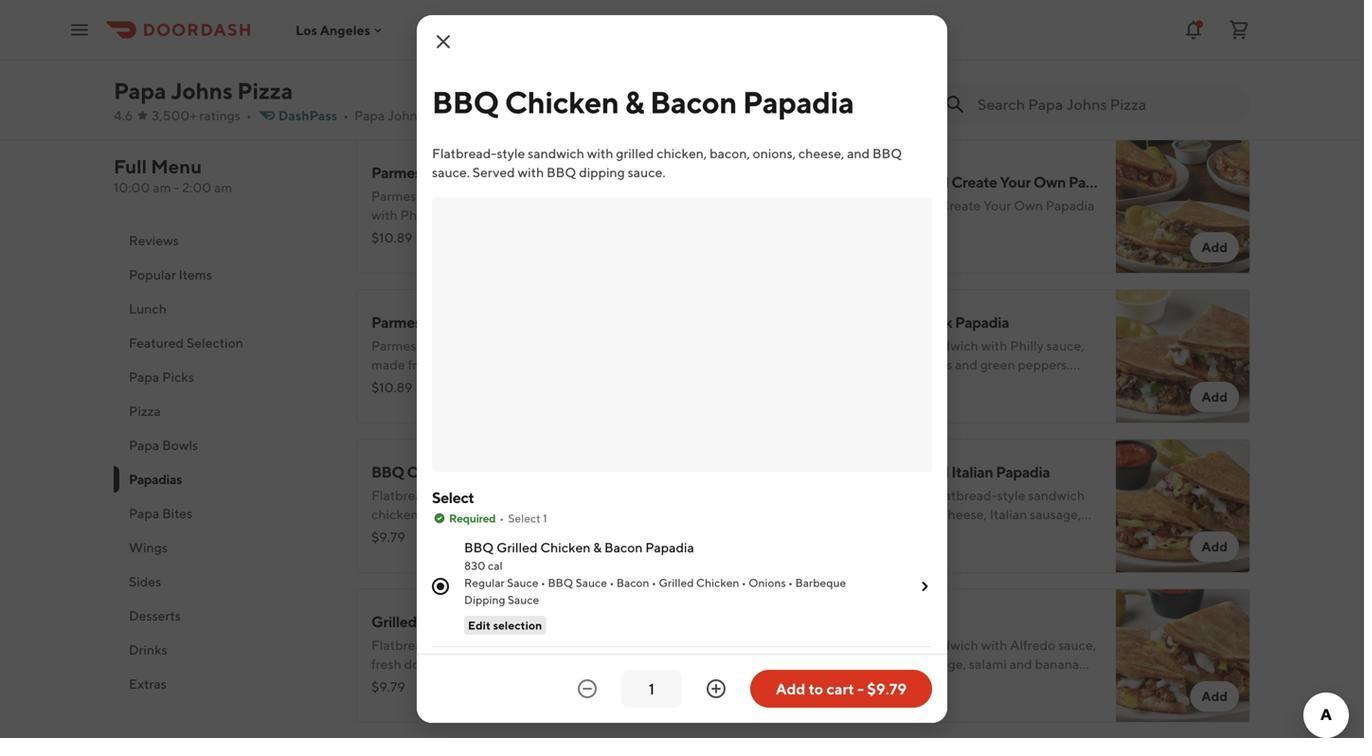 Task type: locate. For each thing, give the bounding box(es) containing it.
1 vertical spatial crusted
[[434, 188, 479, 204]]

salami
[[826, 525, 864, 541], [969, 656, 1007, 672]]

none radio inside select group
[[432, 578, 449, 595]]

bacon,
[[494, 57, 535, 73], [710, 145, 750, 161], [424, 507, 465, 522]]

bbq
[[497, 14, 530, 32], [397, 76, 427, 92], [544, 76, 574, 92], [432, 84, 499, 120], [873, 145, 903, 161], [547, 164, 577, 180], [371, 463, 404, 481], [587, 507, 617, 522], [486, 525, 516, 541], [464, 540, 494, 555], [548, 576, 574, 589]]

- inside button
[[858, 680, 864, 698]]

1 horizontal spatial bacon,
[[494, 57, 535, 73]]

add for parmesan crusted bbq chicken & bacon papadia
[[747, 90, 773, 105]]

select
[[432, 489, 474, 507], [508, 512, 541, 525]]

picks
[[162, 369, 194, 385]]

johns left 0.4
[[388, 108, 423, 123]]

1 vertical spatial grilled
[[616, 145, 654, 161]]

1 horizontal spatial onions,
[[537, 57, 580, 73]]

sandwich inside the flatbread-style sandwich with grilled chicken, bacon, onions, cheese, and bbq sauce. served with bbq dipping sauce.
[[528, 145, 585, 161]]

sandwich
[[574, 38, 630, 54], [922, 38, 979, 54], [528, 145, 585, 161], [574, 188, 630, 204], [922, 338, 979, 353], [467, 488, 524, 503], [1029, 488, 1085, 503], [922, 637, 979, 653]]

0 horizontal spatial onions,
[[468, 507, 511, 522]]

papa johns pizza
[[114, 77, 293, 104]]

pizza inside parmesan crusted italian papadia parmesan crusted flatbread-style sandwich with alfredo sauce, cheese, italian sausage, salami and banana peppers. served with original pizza dipping sauce.
[[874, 544, 905, 560]]

your
[[1000, 173, 1031, 191], [984, 198, 1012, 213]]

pizza up pepperoni.
[[1058, 38, 1089, 54]]

1 vertical spatial bacon,
[[710, 145, 750, 161]]

0 horizontal spatial green
[[371, 226, 406, 242]]

chicken inside bbq chicken & bacon papadia flatbread-style sandwich with grilled chicken, bacon, onions, cheese, and bbq sauce. served with bbq dipping sauce.
[[407, 463, 463, 481]]

am down menu
[[153, 180, 171, 195]]

papa right dashpass •
[[354, 108, 385, 123]]

dipping
[[576, 76, 622, 92], [982, 76, 1028, 92], [579, 164, 625, 180], [574, 226, 620, 242], [936, 376, 982, 391], [519, 525, 565, 541], [907, 544, 953, 560], [1036, 675, 1083, 691]]

0 vertical spatial bacon,
[[494, 57, 535, 73]]

pepperoni.
[[1002, 57, 1067, 73]]

featured selection button
[[114, 326, 334, 360]]

style
[[543, 38, 571, 54], [891, 38, 920, 54], [497, 145, 525, 161], [543, 188, 571, 204], [891, 338, 920, 353], [436, 488, 465, 503], [998, 488, 1026, 503], [891, 637, 920, 653]]

add for grilled buffalo chicken papadia
[[747, 688, 773, 704]]

sides
[[129, 574, 161, 589]]

desserts
[[129, 608, 181, 624]]

served
[[470, 76, 512, 92], [826, 76, 869, 92], [473, 164, 515, 180], [464, 226, 506, 242], [826, 376, 869, 391], [412, 525, 455, 541], [994, 525, 1037, 541], [881, 675, 924, 691]]

decrease quantity by 1 image
[[576, 678, 599, 700]]

4.6
[[114, 108, 133, 123]]

0 vertical spatial flatbread-
[[482, 38, 543, 54]]

0 horizontal spatial grilled
[[400, 57, 438, 73]]

pizza down 'alfredo'
[[874, 544, 905, 560]]

1
[[543, 512, 548, 525]]

crusted for parmesan crusted philly cheesesteak papadia
[[440, 163, 494, 181]]

bites
[[162, 506, 193, 521]]

original inside flatbread-style sandwich with alfredo sauce, cheese, italian sausage, salami and banana peppers. served with original pizza dipping sauce.
[[955, 675, 1000, 691]]

1 vertical spatial cheesesteak
[[866, 313, 953, 331]]

papa inside button
[[129, 369, 159, 385]]

select left 1 on the left bottom of page
[[508, 512, 541, 525]]

0 vertical spatial onions,
[[537, 57, 580, 73]]

papadia inside bbq grilled chicken & bacon papadia 830 cal regular sauce • bbq sauce • bacon • grilled chicken • onions • barbeque dipping sauce
[[646, 540, 695, 555]]

style inside the parmesan crusted bbq chicken & bacon papadia parmesan crusted flatbread-style sandwich with grilled chicken, bacon, onions, cheese, and bbq sauce. served with bbq dipping sauce.
[[543, 38, 571, 54]]

salami inside flatbread-style sandwich with alfredo sauce, cheese, italian sausage, salami and banana peppers. served with original pizza dipping sauce.
[[969, 656, 1007, 672]]

crusted inside parmesan crusted italian papadia parmesan crusted flatbread-style sandwich with alfredo sauce, cheese, italian sausage, salami and banana peppers. served with original pizza dipping sauce.
[[889, 488, 934, 503]]

served inside parmesan crusted philly cheesesteak papadia parmesan crusted flatbread-style sandwich with philly sauce, cheese, steak, onions and green peppers. served with garlic dipping sauce.
[[464, 226, 506, 242]]

peppers. inside parmesan crusted italian papadia parmesan crusted flatbread-style sandwich with alfredo sauce, cheese, italian sausage, salami and banana peppers. served with original pizza dipping sauce.
[[939, 525, 992, 541]]

green inside philly cheesesteak papadia flatbread-style sandwich with philly sauce, cheese, steak, onions and green peppers. served with garlic dipping sauce.
[[981, 357, 1016, 372]]

served inside bbq chicken & bacon papadia flatbread-style sandwich with grilled chicken, bacon, onions, cheese, and bbq sauce. served with bbq dipping sauce.
[[412, 525, 455, 541]]

sauce
[[507, 576, 539, 589], [576, 576, 607, 589], [508, 593, 539, 607]]

1 horizontal spatial steak,
[[875, 357, 910, 372]]

grilled buffalo chicken papadia image
[[661, 589, 796, 723]]

1 horizontal spatial am
[[214, 180, 233, 195]]

0 horizontal spatial am
[[153, 180, 171, 195]]

papadia
[[648, 14, 702, 32], [961, 14, 1015, 32], [743, 84, 854, 120], [626, 163, 680, 181], [1069, 173, 1123, 191], [1046, 198, 1095, 213], [655, 313, 709, 331], [955, 313, 1010, 331], [523, 463, 577, 481], [996, 463, 1051, 481], [646, 540, 695, 555], [529, 613, 584, 631]]

grilled
[[400, 57, 438, 73], [616, 145, 654, 161], [556, 488, 594, 503]]

2 vertical spatial crusted
[[889, 488, 934, 503]]

onions,
[[537, 57, 580, 73], [753, 145, 796, 161], [468, 507, 511, 522]]

0 vertical spatial pizza
[[237, 77, 293, 104]]

& inside bbq grilled chicken & bacon papadia 830 cal regular sauce • bbq sauce • bacon • grilled chicken • onions • barbeque dipping sauce
[[593, 540, 602, 555]]

0 vertical spatial sausage,
[[1030, 507, 1082, 522]]

peppers.
[[409, 226, 461, 242], [1018, 357, 1071, 372], [939, 525, 992, 541], [826, 675, 879, 691]]

papa up papadias
[[129, 437, 159, 453]]

0 vertical spatial -
[[174, 180, 180, 195]]

0 items, open order cart image
[[1228, 18, 1251, 41]]

1 vertical spatial $10.89
[[371, 230, 413, 245]]

1 vertical spatial onions,
[[753, 145, 796, 161]]

flatbread- inside parmesan crusted italian papadia parmesan crusted flatbread-style sandwich with alfredo sauce, cheese, italian sausage, salami and banana peppers. served with original pizza dipping sauce.
[[937, 488, 998, 503]]

0.4
[[479, 108, 499, 123]]

select up the required
[[432, 489, 474, 507]]

2 $10.89 from the top
[[371, 230, 413, 245]]

reviews
[[129, 233, 179, 248]]

2 horizontal spatial grilled
[[616, 145, 654, 161]]

0 vertical spatial garlic
[[538, 226, 571, 242]]

meatball pepperoni papadia image
[[1116, 0, 1251, 124]]

$10.89
[[371, 80, 413, 96], [371, 230, 413, 245], [371, 380, 413, 395]]

1 horizontal spatial -
[[858, 680, 864, 698]]

pepperoni
[[888, 14, 958, 32]]

0 horizontal spatial garlic
[[538, 226, 571, 242]]

los angeles button
[[296, 22, 386, 38]]

Current quantity is 1 number field
[[633, 679, 671, 699]]

bacon, up 830
[[424, 507, 465, 522]]

1 horizontal spatial green
[[981, 357, 1016, 372]]

0 horizontal spatial steak,
[[526, 207, 561, 223]]

0 vertical spatial crusted
[[434, 38, 479, 54]]

crusted up 'alfredo'
[[889, 488, 934, 503]]

1 vertical spatial green
[[981, 357, 1016, 372]]

1 horizontal spatial onions
[[913, 357, 953, 372]]

add button for grilled buffalo chicken papadia
[[736, 681, 785, 712]]

1 horizontal spatial garlic
[[901, 376, 934, 391]]

meatball pepperoni papadia flatbread-style sandwich with original pizza sauce, cheese, meatballs and pepperoni. served with original pizza dipping sauce.
[[826, 14, 1089, 92]]

1 vertical spatial johns
[[388, 108, 423, 123]]

grilled inside the flatbread-style sandwich with grilled chicken, bacon, onions, cheese, and bbq sauce. served with bbq dipping sauce.
[[616, 145, 654, 161]]

1 horizontal spatial pizza
[[237, 77, 293, 104]]

cheesesteak inside philly cheesesteak papadia flatbread-style sandwich with philly sauce, cheese, steak, onions and green peppers. served with garlic dipping sauce.
[[866, 313, 953, 331]]

2 horizontal spatial pizza
[[426, 108, 458, 123]]

0 vertical spatial salami
[[826, 525, 864, 541]]

am right the 2:00
[[214, 180, 233, 195]]

parmesan crusted philly cheesesteak papadia parmesan crusted flatbread-style sandwich with philly sauce, cheese, steak, onions and green peppers. served with garlic dipping sauce.
[[371, 163, 680, 261]]

papa for papa bites
[[129, 506, 159, 521]]

2 vertical spatial flatbread-
[[937, 488, 998, 503]]

papadia inside bbq chicken & bacon papadia flatbread-style sandwich with grilled chicken, bacon, onions, cheese, and bbq sauce. served with bbq dipping sauce.
[[523, 463, 577, 481]]

alfredo
[[855, 507, 898, 522]]

flatbread- inside parmesan crusted philly cheesesteak papadia parmesan crusted flatbread-style sandwich with philly sauce, cheese, steak, onions and green peppers. served with garlic dipping sauce.
[[482, 188, 543, 204]]

$9.79 for meatball pepperoni papadia
[[826, 80, 860, 96]]

bacon inside bbq chicken & bacon papadia flatbread-style sandwich with grilled chicken, bacon, onions, cheese, and bbq sauce. served with bbq dipping sauce.
[[478, 463, 520, 481]]

green inside parmesan crusted philly cheesesteak papadia parmesan crusted flatbread-style sandwich with philly sauce, cheese, steak, onions and green peppers. served with garlic dipping sauce.
[[371, 226, 406, 242]]

1 vertical spatial salami
[[969, 656, 1007, 672]]

pizza
[[237, 77, 293, 104], [426, 108, 458, 123], [129, 403, 161, 419]]

garlic
[[538, 226, 571, 242], [901, 376, 934, 391]]

flatbread- inside bbq chicken & bacon papadia flatbread-style sandwich with grilled chicken, bacon, onions, cheese, and bbq sauce. served with bbq dipping sauce.
[[371, 488, 436, 503]]

original
[[1010, 38, 1055, 54], [901, 76, 945, 92], [826, 544, 871, 560], [955, 675, 1000, 691]]

onions, inside the flatbread-style sandwich with grilled chicken, bacon, onions, cheese, and bbq sauce. served with bbq dipping sauce.
[[753, 145, 796, 161]]

and inside the meatball pepperoni papadia flatbread-style sandwich with original pizza sauce, cheese, meatballs and pepperoni. served with original pizza dipping sauce.
[[977, 57, 1000, 73]]

1 vertical spatial your
[[984, 198, 1012, 213]]

add for philly cheesesteak papadia
[[1202, 389, 1228, 405]]

0 horizontal spatial sausage,
[[915, 656, 967, 672]]

chicken,
[[441, 57, 491, 73], [657, 145, 707, 161], [371, 507, 422, 522]]

2 vertical spatial grilled
[[556, 488, 594, 503]]

peppers. inside parmesan crusted philly cheesesteak papadia parmesan crusted flatbread-style sandwich with philly sauce, cheese, steak, onions and green peppers. served with garlic dipping sauce.
[[409, 226, 461, 242]]

papa for papa picks
[[129, 369, 159, 385]]

sandwich inside parmesan crusted italian papadia parmesan crusted flatbread-style sandwich with alfredo sauce, cheese, italian sausage, salami and banana peppers. served with original pizza dipping sauce.
[[1029, 488, 1085, 503]]

0 horizontal spatial johns
[[171, 77, 233, 104]]

papa
[[114, 77, 166, 104], [354, 108, 385, 123], [129, 369, 159, 385], [129, 437, 159, 453], [129, 506, 159, 521]]

$9.79
[[826, 80, 860, 96], [371, 529, 406, 545], [371, 679, 406, 695], [826, 679, 860, 695], [867, 680, 907, 698]]

served inside the flatbread-style sandwich with grilled chicken, bacon, onions, cheese, and bbq sauce. served with bbq dipping sauce.
[[473, 164, 515, 180]]

bbq grilled chicken & bacon papadia 830 cal regular sauce • bbq sauce • bacon • grilled chicken • onions • barbeque dipping sauce
[[464, 540, 846, 607]]

1 vertical spatial steak,
[[875, 357, 910, 372]]

- right cart
[[858, 680, 864, 698]]

0 horizontal spatial bacon,
[[424, 507, 465, 522]]

2 vertical spatial $10.89
[[371, 380, 413, 395]]

pizza for papa johns pizza
[[237, 77, 293, 104]]

chicken, left the required
[[371, 507, 422, 522]]

full menu 10:00 am - 2:00 am
[[114, 155, 233, 195]]

papa inside button
[[129, 506, 159, 521]]

chicken
[[533, 14, 588, 32], [505, 84, 619, 120], [597, 313, 652, 331], [407, 463, 463, 481], [541, 540, 591, 555], [696, 576, 740, 589], [471, 613, 527, 631]]

banana down alfredo
[[1035, 656, 1080, 672]]

add
[[747, 90, 773, 105], [1202, 239, 1228, 255], [1202, 389, 1228, 405], [1202, 539, 1228, 554], [776, 680, 806, 698], [747, 688, 773, 704], [1202, 688, 1228, 704]]

0 horizontal spatial onions
[[564, 207, 604, 223]]

and inside the flatbread-style sandwich with grilled chicken, bacon, onions, cheese, and bbq sauce. served with bbq dipping sauce.
[[847, 145, 870, 161]]

grilled inside bbq chicken & bacon papadia flatbread-style sandwich with grilled chicken, bacon, onions, cheese, and bbq sauce. served with bbq dipping sauce.
[[556, 488, 594, 503]]

1 vertical spatial onions
[[913, 357, 953, 372]]

0 horizontal spatial salami
[[826, 525, 864, 541]]

&
[[591, 14, 600, 32], [625, 84, 644, 120], [465, 463, 475, 481], [593, 540, 602, 555]]

crusted inside parmesan crusted italian papadia parmesan crusted flatbread-style sandwich with alfredo sauce, cheese, italian sausage, salami and banana peppers. served with original pizza dipping sauce.
[[895, 463, 949, 481]]

1 vertical spatial sausage,
[[915, 656, 967, 672]]

1 vertical spatial -
[[858, 680, 864, 698]]

add button for parmesan crusted italian papadia
[[1191, 532, 1240, 562]]

crusted inside parmesan crusted philly cheesesteak papadia parmesan crusted flatbread-style sandwich with philly sauce, cheese, steak, onions and green peppers. served with garlic dipping sauce.
[[440, 163, 494, 181]]

1 am from the left
[[153, 180, 171, 195]]

1 horizontal spatial cheesesteak
[[866, 313, 953, 331]]

papa left picks at the left
[[129, 369, 159, 385]]

0 horizontal spatial chicken,
[[371, 507, 422, 522]]

0 vertical spatial italian
[[952, 463, 994, 481]]

served inside the parmesan crusted bbq chicken & bacon papadia parmesan crusted flatbread-style sandwich with grilled chicken, bacon, onions, cheese, and bbq sauce. served with bbq dipping sauce.
[[470, 76, 512, 92]]

banana down 'alfredo'
[[892, 525, 937, 541]]

and
[[977, 57, 1000, 73], [371, 76, 394, 92], [847, 145, 870, 161], [606, 207, 629, 223], [955, 357, 978, 372], [562, 507, 585, 522], [867, 525, 890, 541], [1010, 656, 1033, 672]]

add to cart - $9.79 button
[[751, 670, 933, 708]]

popular items
[[129, 267, 212, 282]]

and inside philly cheesesteak papadia flatbread-style sandwich with philly sauce, cheese, steak, onions and green peppers. served with garlic dipping sauce.
[[955, 357, 978, 372]]

pizza down papa picks
[[129, 403, 161, 419]]

•
[[246, 108, 252, 123], [343, 108, 349, 123], [466, 108, 471, 123], [500, 512, 504, 525], [541, 576, 546, 589], [610, 576, 614, 589], [652, 576, 657, 589], [742, 576, 747, 589], [789, 576, 793, 589]]

3 $10.89 from the top
[[371, 380, 413, 395]]

0 vertical spatial cheesesteak
[[537, 163, 623, 181]]

1 horizontal spatial johns
[[388, 108, 423, 123]]

sausage,
[[1030, 507, 1082, 522], [915, 656, 967, 672]]

crusted up papa johns pizza • 0.4 mi
[[434, 38, 479, 54]]

crusted
[[440, 14, 494, 32], [440, 163, 494, 181], [895, 173, 949, 191], [889, 198, 937, 213], [440, 313, 494, 331], [895, 463, 949, 481]]

create
[[952, 173, 998, 191], [940, 198, 981, 213]]

flatbread-
[[482, 38, 543, 54], [482, 188, 543, 204], [937, 488, 998, 503]]

1 vertical spatial own
[[1014, 198, 1043, 213]]

parmesan crusted bbq chicken & bacon papadia parmesan crusted flatbread-style sandwich with grilled chicken, bacon, onions, cheese, and bbq sauce. served with bbq dipping sauce.
[[371, 14, 702, 111]]

0 vertical spatial $10.89
[[371, 80, 413, 96]]

sandwich inside bbq chicken & bacon papadia flatbread-style sandwich with grilled chicken, bacon, onions, cheese, and bbq sauce. served with bbq dipping sauce.
[[467, 488, 524, 503]]

2 vertical spatial pizza
[[129, 403, 161, 419]]

johns up 3,500+ ratings •
[[171, 77, 233, 104]]

0 vertical spatial steak,
[[526, 207, 561, 223]]

1 vertical spatial flatbread-
[[482, 188, 543, 204]]

- left the 2:00
[[174, 180, 180, 195]]

style inside the meatball pepperoni papadia flatbread-style sandwich with original pizza sauce, cheese, meatballs and pepperoni. served with original pizza dipping sauce.
[[891, 38, 920, 54]]

1 horizontal spatial banana
[[1035, 656, 1080, 672]]

own
[[1034, 173, 1066, 191], [1014, 198, 1043, 213]]

crusted
[[434, 38, 479, 54], [434, 188, 479, 204], [889, 488, 934, 503]]

chicken, down close bbq chicken & bacon papadia image in the left top of the page
[[441, 57, 491, 73]]

1 vertical spatial chicken,
[[657, 145, 707, 161]]

and inside parmesan crusted philly cheesesteak papadia parmesan crusted flatbread-style sandwich with philly sauce, cheese, steak, onions and green peppers. served with garlic dipping sauce.
[[606, 207, 629, 223]]

onions
[[749, 576, 786, 589]]

papadia inside parmesan crusted philly cheesesteak papadia parmesan crusted flatbread-style sandwich with philly sauce, cheese, steak, onions and green peppers. served with garlic dipping sauce.
[[626, 163, 680, 181]]

papa up 4.6 in the left top of the page
[[114, 77, 166, 104]]

bacon, down "parmesan crusted bbq chicken & bacon papadia" image
[[710, 145, 750, 161]]

parmesan
[[371, 14, 438, 32], [371, 38, 431, 54], [371, 163, 438, 181], [826, 173, 893, 191], [371, 188, 431, 204], [826, 198, 886, 213], [371, 313, 438, 331], [826, 463, 893, 481], [826, 488, 886, 503]]

add button for parmesan crusted create your own papadia
[[1191, 232, 1240, 263]]

open menu image
[[68, 18, 91, 41]]

1 horizontal spatial grilled
[[556, 488, 594, 503]]

0 vertical spatial buffalo
[[545, 313, 594, 331]]

sandwich inside the meatball pepperoni papadia flatbread-style sandwich with original pizza sauce, cheese, meatballs and pepperoni. served with original pizza dipping sauce.
[[922, 38, 979, 54]]

sauce, inside parmesan crusted philly cheesesteak papadia parmesan crusted flatbread-style sandwich with philly sauce, cheese, steak, onions and green peppers. served with garlic dipping sauce.
[[437, 207, 475, 223]]

bbq chicken & bacon papadia dialog
[[417, 15, 948, 738]]

2 horizontal spatial onions,
[[753, 145, 796, 161]]

crusted down papa johns pizza • 0.4 mi
[[434, 188, 479, 204]]

flatbread-style sandwich with alfredo sauce, cheese, italian sausage, salami and banana peppers. served with original pizza dipping sauce.
[[826, 637, 1097, 710]]

-
[[174, 180, 180, 195], [858, 680, 864, 698]]

0 vertical spatial johns
[[171, 77, 233, 104]]

bacon, up mi
[[494, 57, 535, 73]]

papa inside button
[[129, 437, 159, 453]]

0 horizontal spatial pizza
[[129, 403, 161, 419]]

1 vertical spatial select
[[508, 512, 541, 525]]

crusted inside the parmesan crusted bbq chicken & bacon papadia parmesan crusted flatbread-style sandwich with grilled chicken, bacon, onions, cheese, and bbq sauce. served with bbq dipping sauce.
[[434, 38, 479, 54]]

1 horizontal spatial chicken,
[[441, 57, 491, 73]]

papa left bites
[[129, 506, 159, 521]]

1 $10.89 from the top
[[371, 80, 413, 96]]

0 vertical spatial grilled
[[400, 57, 438, 73]]

flatbread-
[[826, 38, 891, 54], [432, 145, 497, 161], [826, 338, 891, 353], [371, 488, 436, 503], [826, 637, 891, 653]]

2 horizontal spatial chicken,
[[657, 145, 707, 161]]

chicken inside the parmesan crusted bbq chicken & bacon papadia parmesan crusted flatbread-style sandwich with grilled chicken, bacon, onions, cheese, and bbq sauce. served with bbq dipping sauce.
[[533, 14, 588, 32]]

2 horizontal spatial bacon,
[[710, 145, 750, 161]]

2 vertical spatial bacon,
[[424, 507, 465, 522]]

buffalo
[[545, 313, 594, 331], [420, 613, 469, 631]]

add button for parmesan crusted bbq chicken & bacon papadia
[[736, 82, 785, 113]]

regular
[[464, 576, 505, 589]]

add for parmesan crusted create your own papadia
[[1202, 239, 1228, 255]]

bacon
[[603, 14, 645, 32], [650, 84, 737, 120], [478, 463, 520, 481], [605, 540, 643, 555], [617, 576, 650, 589]]

chicken, down bbq chicken & bacon papadia
[[657, 145, 707, 161]]

0 vertical spatial chicken,
[[441, 57, 491, 73]]

steak,
[[526, 207, 561, 223], [875, 357, 910, 372]]

sauce,
[[826, 57, 864, 73], [437, 207, 475, 223], [1047, 338, 1085, 353], [901, 507, 939, 522], [1059, 637, 1097, 653]]

0 horizontal spatial cheesesteak
[[537, 163, 623, 181]]

0 vertical spatial onions
[[564, 207, 604, 223]]

1 horizontal spatial sausage,
[[1030, 507, 1082, 522]]

$9.79 inside button
[[867, 680, 907, 698]]

sauce. inside parmesan crusted italian papadia parmesan crusted flatbread-style sandwich with alfredo sauce, cheese, italian sausage, salami and banana peppers. served with original pizza dipping sauce.
[[956, 544, 994, 560]]

0 horizontal spatial banana
[[892, 525, 937, 541]]

close bbq chicken & bacon papadia image
[[432, 30, 455, 53]]

1 vertical spatial buffalo
[[420, 613, 469, 631]]

add button
[[736, 82, 785, 113], [1191, 232, 1240, 263], [1191, 382, 1240, 412], [1191, 532, 1240, 562], [736, 681, 785, 712], [1191, 681, 1240, 712]]

served inside flatbread-style sandwich with alfredo sauce, cheese, italian sausage, salami and banana peppers. served with original pizza dipping sauce.
[[881, 675, 924, 691]]

dipping inside the meatball pepperoni papadia flatbread-style sandwich with original pizza sauce, cheese, meatballs and pepperoni. served with original pizza dipping sauce.
[[982, 76, 1028, 92]]

parmesan crusted italian papadia image
[[1116, 439, 1251, 573]]

steak, inside parmesan crusted philly cheesesteak papadia parmesan crusted flatbread-style sandwich with philly sauce, cheese, steak, onions and green peppers. served with garlic dipping sauce.
[[526, 207, 561, 223]]

philly
[[497, 163, 534, 181], [400, 207, 434, 223], [826, 313, 864, 331], [1010, 338, 1044, 353]]

style inside parmesan crusted italian papadia parmesan crusted flatbread-style sandwich with alfredo sauce, cheese, italian sausage, salami and banana peppers. served with original pizza dipping sauce.
[[998, 488, 1026, 503]]

1 vertical spatial garlic
[[901, 376, 934, 391]]

cheesesteak
[[537, 163, 623, 181], [866, 313, 953, 331]]

bacon inside the parmesan crusted bbq chicken & bacon papadia parmesan crusted flatbread-style sandwich with grilled chicken, bacon, onions, cheese, and bbq sauce. served with bbq dipping sauce.
[[603, 14, 645, 32]]

2 vertical spatial onions,
[[468, 507, 511, 522]]

pizza left 0.4
[[426, 108, 458, 123]]

flatbread- inside the meatball pepperoni papadia flatbread-style sandwich with original pizza sauce, cheese, meatballs and pepperoni. served with original pizza dipping sauce.
[[826, 38, 891, 54]]

cheese,
[[583, 57, 629, 73], [867, 57, 913, 73], [799, 145, 845, 161], [478, 207, 523, 223], [826, 357, 872, 372], [513, 507, 559, 522], [941, 507, 987, 522], [826, 656, 872, 672]]

selection
[[493, 619, 542, 632]]

pizza down alfredo
[[1003, 675, 1034, 691]]

$9.79 for grilled buffalo chicken papadia
[[371, 679, 406, 695]]

0 vertical spatial green
[[371, 226, 406, 242]]

salami inside parmesan crusted italian papadia parmesan crusted flatbread-style sandwich with alfredo sauce, cheese, italian sausage, salami and banana peppers. served with original pizza dipping sauce.
[[826, 525, 864, 541]]

1 horizontal spatial salami
[[969, 656, 1007, 672]]

required
[[449, 512, 496, 525]]

1 vertical spatial pizza
[[426, 108, 458, 123]]

0 vertical spatial own
[[1034, 173, 1066, 191]]

papadia inside the parmesan crusted bbq chicken & bacon papadia parmesan crusted flatbread-style sandwich with grilled chicken, bacon, onions, cheese, and bbq sauce. served with bbq dipping sauce.
[[648, 14, 702, 32]]

grilled
[[497, 313, 542, 331], [497, 540, 538, 555], [659, 576, 694, 589], [371, 613, 417, 631]]

0 horizontal spatial select
[[432, 489, 474, 507]]

style inside the flatbread-style sandwich with grilled chicken, bacon, onions, cheese, and bbq sauce. served with bbq dipping sauce.
[[497, 145, 525, 161]]

papadia inside philly cheesesteak papadia flatbread-style sandwich with philly sauce, cheese, steak, onions and green peppers. served with garlic dipping sauce.
[[955, 313, 1010, 331]]

parmesan crusted philly cheesesteak papadia image
[[661, 139, 796, 274]]

2 vertical spatial chicken,
[[371, 507, 422, 522]]

0 vertical spatial banana
[[892, 525, 937, 541]]

2 vertical spatial italian
[[875, 656, 913, 672]]

None radio
[[432, 578, 449, 595]]

0 horizontal spatial buffalo
[[420, 613, 469, 631]]

crusted for parmesan crusted italian papadia
[[895, 463, 949, 481]]

original inside parmesan crusted italian papadia parmesan crusted flatbread-style sandwich with alfredo sauce, cheese, italian sausage, salami and banana peppers. served with original pizza dipping sauce.
[[826, 544, 871, 560]]

add for parmesan crusted italian papadia
[[1202, 539, 1228, 554]]

0 horizontal spatial -
[[174, 180, 180, 195]]

pizza inside pizza 'button'
[[129, 403, 161, 419]]

pizza
[[1058, 38, 1089, 54], [948, 76, 979, 92], [874, 544, 905, 560], [1003, 675, 1034, 691]]

johns
[[171, 77, 233, 104], [388, 108, 423, 123]]

pizza up dashpass
[[237, 77, 293, 104]]

1 vertical spatial banana
[[1035, 656, 1080, 672]]

style inside parmesan crusted philly cheesesteak papadia parmesan crusted flatbread-style sandwich with philly sauce, cheese, steak, onions and green peppers. served with garlic dipping sauce.
[[543, 188, 571, 204]]



Task type: vqa. For each thing, say whether or not it's contained in the screenshot.
Menu
yes



Task type: describe. For each thing, give the bounding box(es) containing it.
drinks button
[[114, 633, 334, 667]]

0 vertical spatial create
[[952, 173, 998, 191]]

edit selection
[[468, 619, 542, 632]]

830
[[464, 559, 486, 572]]

sandwich inside parmesan crusted philly cheesesteak papadia parmesan crusted flatbread-style sandwich with philly sauce, cheese, steak, onions and green peppers. served with garlic dipping sauce.
[[574, 188, 630, 204]]

chicken, inside the parmesan crusted bbq chicken & bacon papadia parmesan crusted flatbread-style sandwich with grilled chicken, bacon, onions, cheese, and bbq sauce. served with bbq dipping sauce.
[[441, 57, 491, 73]]

full
[[114, 155, 147, 178]]

banana inside parmesan crusted italian papadia parmesan crusted flatbread-style sandwich with alfredo sauce, cheese, italian sausage, salami and banana peppers. served with original pizza dipping sauce.
[[892, 525, 937, 541]]

dipping inside parmesan crusted italian papadia parmesan crusted flatbread-style sandwich with alfredo sauce, cheese, italian sausage, salami and banana peppers. served with original pizza dipping sauce.
[[907, 544, 953, 560]]

increase quantity by 1 image
[[705, 678, 728, 700]]

flatbread-style sandwich with grilled chicken, bacon, onions, cheese, and bbq sauce. served with bbq dipping sauce.
[[432, 145, 903, 180]]

garlic inside parmesan crusted philly cheesesteak papadia parmesan crusted flatbread-style sandwich with philly sauce, cheese, steak, onions and green peppers. served with garlic dipping sauce.
[[538, 226, 571, 242]]

cheese, inside parmesan crusted italian papadia parmesan crusted flatbread-style sandwich with alfredo sauce, cheese, italian sausage, salami and banana peppers. served with original pizza dipping sauce.
[[941, 507, 987, 522]]

los angeles
[[296, 22, 370, 38]]

ratings
[[199, 108, 241, 123]]

menu
[[151, 155, 202, 178]]

& inside bbq chicken & bacon papadia flatbread-style sandwich with grilled chicken, bacon, onions, cheese, and bbq sauce. served with bbq dipping sauce.
[[465, 463, 475, 481]]

and inside flatbread-style sandwich with alfredo sauce, cheese, italian sausage, salami and banana peppers. served with original pizza dipping sauce.
[[1010, 656, 1033, 672]]

garlic inside philly cheesesteak papadia flatbread-style sandwich with philly sauce, cheese, steak, onions and green peppers. served with garlic dipping sauce.
[[901, 376, 934, 391]]

style inside flatbread-style sandwich with alfredo sauce, cheese, italian sausage, salami and banana peppers. served with original pizza dipping sauce.
[[891, 637, 920, 653]]

meatball
[[826, 14, 886, 32]]

onions inside parmesan crusted philly cheesesteak papadia parmesan crusted flatbread-style sandwich with philly sauce, cheese, steak, onions and green peppers. served with garlic dipping sauce.
[[564, 207, 604, 223]]

parmesan crusted create your own papadia parmesan crusted create your own papadia
[[826, 173, 1123, 213]]

bbq chicken & bacon papadia image
[[661, 439, 796, 573]]

bowls
[[162, 437, 198, 453]]

2 am from the left
[[214, 180, 233, 195]]

add button for philly cheesesteak papadia
[[1191, 382, 1240, 412]]

extras button
[[114, 667, 334, 701]]

sauce, inside the meatball pepperoni papadia flatbread-style sandwich with original pizza sauce, cheese, meatballs and pepperoni. served with original pizza dipping sauce.
[[826, 57, 864, 73]]

dashpass •
[[278, 108, 349, 123]]

edit
[[468, 619, 491, 632]]

angeles
[[320, 22, 370, 38]]

los
[[296, 22, 317, 38]]

cheese, inside the parmesan crusted bbq chicken & bacon papadia parmesan crusted flatbread-style sandwich with grilled chicken, bacon, onions, cheese, and bbq sauce. served with bbq dipping sauce.
[[583, 57, 629, 73]]

bbq chicken & bacon papadia flatbread-style sandwich with grilled chicken, bacon, onions, cheese, and bbq sauce. served with bbq dipping sauce.
[[371, 463, 617, 541]]

mi
[[502, 108, 517, 123]]

meatballs
[[916, 57, 974, 73]]

lunch
[[129, 301, 167, 317]]

served inside philly cheesesteak papadia flatbread-style sandwich with philly sauce, cheese, steak, onions and green peppers. served with garlic dipping sauce.
[[826, 376, 869, 391]]

- inside "full menu 10:00 am - 2:00 am"
[[174, 180, 180, 195]]

desserts button
[[114, 599, 334, 633]]

sausage, inside parmesan crusted italian papadia parmesan crusted flatbread-style sandwich with alfredo sauce, cheese, italian sausage, salami and banana peppers. served with original pizza dipping sauce.
[[1030, 507, 1082, 522]]

• select 1
[[500, 512, 548, 525]]

papa bowls button
[[114, 428, 334, 462]]

featured
[[129, 335, 184, 351]]

parmesan crusted grilled buffalo chicken papadia
[[371, 313, 709, 331]]

bacon, inside the parmesan crusted bbq chicken & bacon papadia parmesan crusted flatbread-style sandwich with grilled chicken, bacon, onions, cheese, and bbq sauce. served with bbq dipping sauce.
[[494, 57, 535, 73]]

items
[[179, 267, 212, 282]]

papadia inside parmesan crusted italian papadia parmesan crusted flatbread-style sandwich with alfredo sauce, cheese, italian sausage, salami and banana peppers. served with original pizza dipping sauce.
[[996, 463, 1051, 481]]

$10.89 for parmesan crusted philly cheesesteak papadia
[[371, 230, 413, 245]]

$9.79 for bbq chicken & bacon papadia
[[371, 529, 406, 545]]

papa johns pizza • 0.4 mi
[[354, 108, 517, 123]]

to
[[809, 680, 824, 698]]

cheese, inside parmesan crusted philly cheesesteak papadia parmesan crusted flatbread-style sandwich with philly sauce, cheese, steak, onions and green peppers. served with garlic dipping sauce.
[[478, 207, 523, 223]]

chicken, inside the flatbread-style sandwich with grilled chicken, bacon, onions, cheese, and bbq sauce. served with bbq dipping sauce.
[[657, 145, 707, 161]]

flatbread- inside flatbread-style sandwich with alfredo sauce, cheese, italian sausage, salami and banana peppers. served with original pizza dipping sauce.
[[826, 637, 891, 653]]

papa for papa bowls
[[129, 437, 159, 453]]

alfredo
[[1010, 637, 1056, 653]]

and inside the parmesan crusted bbq chicken & bacon papadia parmesan crusted flatbread-style sandwich with grilled chicken, bacon, onions, cheese, and bbq sauce. served with bbq dipping sauce.
[[371, 76, 394, 92]]

chicken, inside bbq chicken & bacon papadia flatbread-style sandwich with grilled chicken, bacon, onions, cheese, and bbq sauce. served with bbq dipping sauce.
[[371, 507, 422, 522]]

dipping inside bbq chicken & bacon papadia flatbread-style sandwich with grilled chicken, bacon, onions, cheese, and bbq sauce. served with bbq dipping sauce.
[[519, 525, 565, 541]]

papadia inside the meatball pepperoni papadia flatbread-style sandwich with original pizza sauce, cheese, meatballs and pepperoni. served with original pizza dipping sauce.
[[961, 14, 1015, 32]]

1 vertical spatial create
[[940, 198, 981, 213]]

reviews button
[[114, 224, 334, 258]]

grilled buffalo chicken papadia
[[371, 613, 584, 631]]

popular
[[129, 267, 176, 282]]

papa bowls
[[129, 437, 198, 453]]

pizza down meatballs
[[948, 76, 979, 92]]

$10.89 for parmesan crusted bbq chicken & bacon papadia
[[371, 80, 413, 96]]

papa picks
[[129, 369, 194, 385]]

style inside philly cheesesteak papadia flatbread-style sandwich with philly sauce, cheese, steak, onions and green peppers. served with garlic dipping sauce.
[[891, 338, 920, 353]]

papa for papa johns pizza
[[114, 77, 166, 104]]

peppers. inside flatbread-style sandwich with alfredo sauce, cheese, italian sausage, salami and banana peppers. served with original pizza dipping sauce.
[[826, 675, 879, 691]]

philly cheesesteak papadia image
[[1116, 289, 1251, 424]]

dipping inside parmesan crusted philly cheesesteak papadia parmesan crusted flatbread-style sandwich with philly sauce, cheese, steak, onions and green peppers. served with garlic dipping sauce.
[[574, 226, 620, 242]]

select group
[[432, 487, 933, 647]]

papadias
[[129, 471, 182, 487]]

add to cart - $9.79
[[776, 680, 907, 698]]

papa for papa johns pizza • 0.4 mi
[[354, 108, 385, 123]]

$10.89 for parmesan crusted grilled buffalo chicken papadia
[[371, 380, 413, 395]]

pizza inside flatbread-style sandwich with alfredo sauce, cheese, italian sausage, salami and banana peppers. served with original pizza dipping sauce.
[[1003, 675, 1034, 691]]

sandwich inside the parmesan crusted bbq chicken & bacon papadia parmesan crusted flatbread-style sandwich with grilled chicken, bacon, onions, cheese, and bbq sauce. served with bbq dipping sauce.
[[574, 38, 630, 54]]

bbq chicken & bacon papadia
[[432, 84, 854, 120]]

parmesan crusted create your own papadia image
[[1116, 139, 1251, 274]]

onions, inside the parmesan crusted bbq chicken & bacon papadia parmesan crusted flatbread-style sandwich with grilled chicken, bacon, onions, cheese, and bbq sauce. served with bbq dipping sauce.
[[537, 57, 580, 73]]

drinks
[[129, 642, 167, 658]]

papa picks button
[[114, 360, 334, 394]]

dashpass
[[278, 108, 338, 123]]

johns for papa johns pizza
[[171, 77, 233, 104]]

0 vertical spatial your
[[1000, 173, 1031, 191]]

cheese, inside the meatball pepperoni papadia flatbread-style sandwich with original pizza sauce, cheese, meatballs and pepperoni. served with original pizza dipping sauce.
[[867, 57, 913, 73]]

papa bites
[[129, 506, 193, 521]]

pizza button
[[114, 394, 334, 428]]

3,500+ ratings •
[[152, 108, 252, 123]]

parmesan crusted bbq chicken & bacon papadia image
[[661, 0, 796, 124]]

cheese, inside flatbread-style sandwich with alfredo sauce, cheese, italian sausage, salami and banana peppers. served with original pizza dipping sauce.
[[826, 656, 872, 672]]

served inside parmesan crusted italian papadia parmesan crusted flatbread-style sandwich with alfredo sauce, cheese, italian sausage, salami and banana peppers. served with original pizza dipping sauce.
[[994, 525, 1037, 541]]

selection
[[187, 335, 243, 351]]

pizza for papa johns pizza • 0.4 mi
[[426, 108, 458, 123]]

flatbread- inside the flatbread-style sandwich with grilled chicken, bacon, onions, cheese, and bbq sauce. served with bbq dipping sauce.
[[432, 145, 497, 161]]

popular items button
[[114, 258, 334, 292]]

1 vertical spatial italian
[[990, 507, 1028, 522]]

extras
[[129, 676, 167, 692]]

& inside the parmesan crusted bbq chicken & bacon papadia parmesan crusted flatbread-style sandwich with grilled chicken, bacon, onions, cheese, and bbq sauce. served with bbq dipping sauce.
[[591, 14, 600, 32]]

served inside the meatball pepperoni papadia flatbread-style sandwich with original pizza sauce, cheese, meatballs and pepperoni. served with original pizza dipping sauce.
[[826, 76, 869, 92]]

notification bell image
[[1183, 18, 1205, 41]]

1 horizontal spatial buffalo
[[545, 313, 594, 331]]

3,500+
[[152, 108, 197, 123]]

italian papadia image
[[1116, 589, 1251, 723]]

cheesesteak inside parmesan crusted philly cheesesteak papadia parmesan crusted flatbread-style sandwich with philly sauce, cheese, steak, onions and green peppers. served with garlic dipping sauce.
[[537, 163, 623, 181]]

italian inside flatbread-style sandwich with alfredo sauce, cheese, italian sausage, salami and banana peppers. served with original pizza dipping sauce.
[[875, 656, 913, 672]]

and inside parmesan crusted italian papadia parmesan crusted flatbread-style sandwich with alfredo sauce, cheese, italian sausage, salami and banana peppers. served with original pizza dipping sauce.
[[867, 525, 890, 541]]

style inside bbq chicken & bacon papadia flatbread-style sandwich with grilled chicken, bacon, onions, cheese, and bbq sauce. served with bbq dipping sauce.
[[436, 488, 465, 503]]

flatbread- inside the parmesan crusted bbq chicken & bacon papadia parmesan crusted flatbread-style sandwich with grilled chicken, bacon, onions, cheese, and bbq sauce. served with bbq dipping sauce.
[[482, 38, 543, 54]]

johns for papa johns pizza • 0.4 mi
[[388, 108, 423, 123]]

sauce. inside flatbread-style sandwich with alfredo sauce, cheese, italian sausage, salami and banana peppers. served with original pizza dipping sauce.
[[826, 694, 864, 710]]

Item Search search field
[[978, 94, 1236, 115]]

parmesan crusted italian papadia parmesan crusted flatbread-style sandwich with alfredo sauce, cheese, italian sausage, salami and banana peppers. served with original pizza dipping sauce.
[[826, 463, 1085, 560]]

sauce. inside the meatball pepperoni papadia flatbread-style sandwich with original pizza sauce, cheese, meatballs and pepperoni. served with original pizza dipping sauce.
[[1030, 76, 1068, 92]]

barbeque
[[796, 576, 846, 589]]

cheese, inside bbq chicken & bacon papadia flatbread-style sandwich with grilled chicken, bacon, onions, cheese, and bbq sauce. served with bbq dipping sauce.
[[513, 507, 559, 522]]

banana inside flatbread-style sandwich with alfredo sauce, cheese, italian sausage, salami and banana peppers. served with original pizza dipping sauce.
[[1035, 656, 1080, 672]]

papa bites button
[[114, 497, 334, 531]]

philly cheesesteak papadia flatbread-style sandwich with philly sauce, cheese, steak, onions and green peppers. served with garlic dipping sauce.
[[826, 313, 1085, 391]]

crusted for parmesan crusted bbq chicken & bacon papadia
[[440, 14, 494, 32]]

bacon, inside the flatbread-style sandwich with grilled chicken, bacon, onions, cheese, and bbq sauce. served with bbq dipping sauce.
[[710, 145, 750, 161]]

10:00
[[114, 180, 150, 195]]

featured selection
[[129, 335, 243, 351]]

dipping inside the parmesan crusted bbq chicken & bacon papadia parmesan crusted flatbread-style sandwich with grilled chicken, bacon, onions, cheese, and bbq sauce. served with bbq dipping sauce.
[[576, 76, 622, 92]]

onions inside philly cheesesteak papadia flatbread-style sandwich with philly sauce, cheese, steak, onions and green peppers. served with garlic dipping sauce.
[[913, 357, 953, 372]]

sauce. inside parmesan crusted philly cheesesteak papadia parmesan crusted flatbread-style sandwich with philly sauce, cheese, steak, onions and green peppers. served with garlic dipping sauce.
[[371, 245, 409, 261]]

2:00
[[182, 180, 212, 195]]

cart
[[827, 680, 855, 698]]

onions, inside bbq chicken & bacon papadia flatbread-style sandwich with grilled chicken, bacon, onions, cheese, and bbq sauce. served with bbq dipping sauce.
[[468, 507, 511, 522]]

sausage, inside flatbread-style sandwich with alfredo sauce, cheese, italian sausage, salami and banana peppers. served with original pizza dipping sauce.
[[915, 656, 967, 672]]

dipping inside philly cheesesteak papadia flatbread-style sandwich with philly sauce, cheese, steak, onions and green peppers. served with garlic dipping sauce.
[[936, 376, 982, 391]]

cal
[[488, 559, 503, 572]]

sauce. inside philly cheesesteak papadia flatbread-style sandwich with philly sauce, cheese, steak, onions and green peppers. served with garlic dipping sauce.
[[985, 376, 1023, 391]]

grilled inside the parmesan crusted bbq chicken & bacon papadia parmesan crusted flatbread-style sandwich with grilled chicken, bacon, onions, cheese, and bbq sauce. served with bbq dipping sauce.
[[400, 57, 438, 73]]

dipping inside flatbread-style sandwich with alfredo sauce, cheese, italian sausage, salami and banana peppers. served with original pizza dipping sauce.
[[1036, 675, 1083, 691]]

lunch button
[[114, 292, 334, 326]]

wings
[[129, 540, 168, 555]]

cheese, inside the flatbread-style sandwich with grilled chicken, bacon, onions, cheese, and bbq sauce. served with bbq dipping sauce.
[[799, 145, 845, 161]]

dipping
[[464, 593, 506, 607]]

sides button
[[114, 565, 334, 599]]

wings button
[[114, 531, 334, 565]]

bacon, inside bbq chicken & bacon papadia flatbread-style sandwich with grilled chicken, bacon, onions, cheese, and bbq sauce. served with bbq dipping sauce.
[[424, 507, 465, 522]]

crusted for parmesan crusted create your own papadia
[[895, 173, 949, 191]]

steak, inside philly cheesesteak papadia flatbread-style sandwich with philly sauce, cheese, steak, onions and green peppers. served with garlic dipping sauce.
[[875, 357, 910, 372]]

sauce, inside parmesan crusted italian papadia parmesan crusted flatbread-style sandwich with alfredo sauce, cheese, italian sausage, salami and banana peppers. served with original pizza dipping sauce.
[[901, 507, 939, 522]]

flatbread- inside philly cheesesteak papadia flatbread-style sandwich with philly sauce, cheese, steak, onions and green peppers. served with garlic dipping sauce.
[[826, 338, 891, 353]]

crusted inside parmesan crusted philly cheesesteak papadia parmesan crusted flatbread-style sandwich with philly sauce, cheese, steak, onions and green peppers. served with garlic dipping sauce.
[[434, 188, 479, 204]]

1 horizontal spatial select
[[508, 512, 541, 525]]

cheese, inside philly cheesesteak papadia flatbread-style sandwich with philly sauce, cheese, steak, onions and green peppers. served with garlic dipping sauce.
[[826, 357, 872, 372]]

0 vertical spatial select
[[432, 489, 474, 507]]

dipping inside the flatbread-style sandwich with grilled chicken, bacon, onions, cheese, and bbq sauce. served with bbq dipping sauce.
[[579, 164, 625, 180]]



